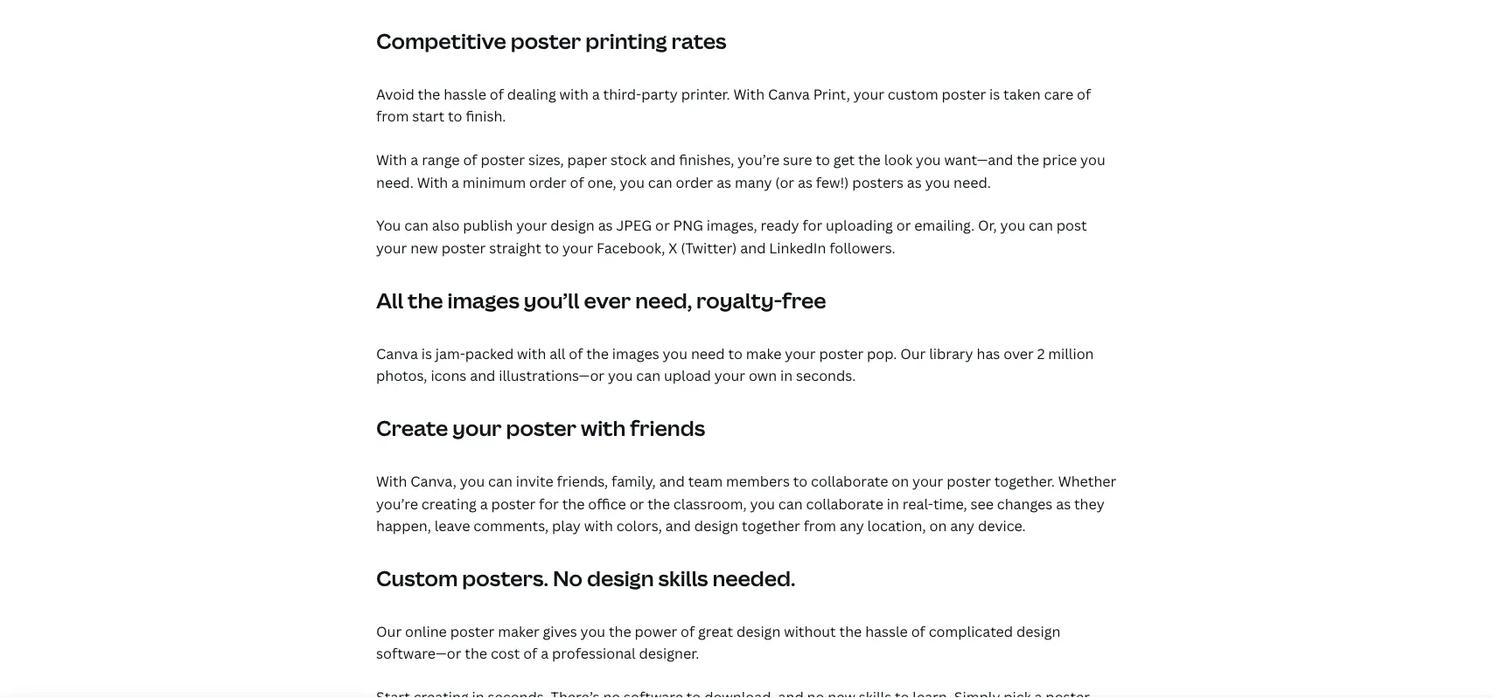 Task type: locate. For each thing, give the bounding box(es) containing it.
0 vertical spatial canva
[[768, 84, 810, 103]]

happen,
[[376, 517, 431, 536]]

with down office
[[584, 517, 613, 536]]

(or
[[775, 173, 794, 191]]

0 horizontal spatial order
[[529, 173, 567, 191]]

on down time,
[[929, 517, 947, 536]]

has
[[977, 344, 1000, 363]]

to inside avoid the hassle of dealing with a third-party printer. with canva print, your custom poster is taken care of from start to finish.
[[448, 107, 462, 126]]

a down gives
[[541, 645, 549, 664]]

with left all
[[517, 344, 546, 363]]

0 horizontal spatial is
[[421, 344, 432, 363]]

canva left print,
[[768, 84, 810, 103]]

a left the third-
[[592, 84, 600, 103]]

look
[[884, 150, 913, 169]]

you up professional
[[580, 623, 605, 641]]

you
[[916, 150, 941, 169], [1080, 150, 1105, 169], [620, 173, 645, 191], [925, 173, 950, 191], [1000, 216, 1025, 235], [663, 344, 688, 363], [608, 366, 633, 385], [460, 472, 485, 491], [750, 494, 775, 513], [580, 623, 605, 641]]

on
[[892, 472, 909, 491], [929, 517, 947, 536]]

1 need. from the left
[[376, 173, 414, 191]]

0 horizontal spatial or
[[630, 494, 644, 513]]

custom
[[888, 84, 938, 103]]

whether
[[1058, 472, 1117, 491]]

or up 'colors,'
[[630, 494, 644, 513]]

0 horizontal spatial you're
[[376, 494, 418, 513]]

or up x
[[655, 216, 670, 235]]

poster inside with a range of poster sizes, paper stock and finishes, you're sure to get the look you want—and the price you need. with a minimum order of one, you can order as many (or as few!) posters as you need.
[[481, 150, 525, 169]]

you
[[376, 216, 401, 235]]

1 vertical spatial is
[[421, 344, 432, 363]]

over
[[1004, 344, 1034, 363]]

royalty-
[[696, 286, 782, 315]]

printing
[[585, 27, 667, 55]]

our inside our online poster maker gives you the power of great design without the hassle of complicated design software—or the cost of a professional designer.
[[376, 623, 402, 641]]

can
[[648, 173, 672, 191], [404, 216, 429, 235], [1029, 216, 1053, 235], [636, 366, 661, 385], [488, 472, 513, 491], [778, 494, 803, 513]]

with left canva,
[[376, 472, 407, 491]]

1 vertical spatial for
[[539, 494, 559, 513]]

start
[[412, 107, 445, 126]]

1 horizontal spatial any
[[950, 517, 975, 536]]

poster
[[511, 27, 581, 55], [942, 84, 986, 103], [481, 150, 525, 169], [441, 238, 486, 257], [819, 344, 864, 363], [506, 414, 577, 443], [947, 472, 991, 491], [491, 494, 536, 513], [450, 623, 495, 641]]

all
[[376, 286, 403, 315]]

order down sizes,
[[529, 173, 567, 191]]

many
[[735, 173, 772, 191]]

a left the range
[[411, 150, 418, 169]]

hassle right without
[[865, 623, 908, 641]]

1 horizontal spatial our
[[900, 344, 926, 363]]

and down packed
[[470, 366, 495, 385]]

canva
[[768, 84, 810, 103], [376, 344, 418, 363]]

1 horizontal spatial canva
[[768, 84, 810, 103]]

you right or,
[[1000, 216, 1025, 235]]

poster up minimum
[[481, 150, 525, 169]]

0 vertical spatial you're
[[738, 150, 780, 169]]

hassle inside our online poster maker gives you the power of great design without the hassle of complicated design software—or the cost of a professional designer.
[[865, 623, 908, 641]]

you inside you can also publish your design as jpeg or png images, ready for uploading or emailing. or, you can post your new poster straight to your facebook, x (twitter) and linkedin followers.
[[1000, 216, 1025, 235]]

images up packed
[[447, 286, 519, 315]]

as right '(or'
[[798, 173, 813, 191]]

icons
[[431, 366, 467, 385]]

0 horizontal spatial from
[[376, 107, 409, 126]]

you inside our online poster maker gives you the power of great design without the hassle of complicated design software—or the cost of a professional designer.
[[580, 623, 605, 641]]

one,
[[588, 173, 616, 191]]

poster up comments,
[[491, 494, 536, 513]]

canva,
[[411, 472, 456, 491]]

need,
[[635, 286, 692, 315]]

library
[[929, 344, 973, 363]]

with right printer.
[[734, 84, 765, 103]]

design down one,
[[551, 216, 595, 235]]

time,
[[933, 494, 967, 513]]

posters.
[[462, 565, 549, 593]]

your left "facebook,"
[[562, 238, 593, 257]]

you're up many
[[738, 150, 780, 169]]

friends
[[630, 414, 705, 443]]

printer.
[[681, 84, 730, 103]]

0 horizontal spatial any
[[840, 517, 864, 536]]

1 vertical spatial images
[[612, 344, 659, 363]]

together
[[742, 517, 800, 536]]

0 horizontal spatial for
[[539, 494, 559, 513]]

poster up 'dealing'
[[511, 27, 581, 55]]

for up linkedin at top
[[803, 216, 822, 235]]

to right the members
[[793, 472, 808, 491]]

hassle
[[444, 84, 486, 103], [865, 623, 908, 641]]

order down finishes,
[[676, 173, 713, 191]]

as inside with canva, you can invite friends, family, and team members to collaborate on your poster together. whether you're creating a poster for the office or the classroom, you can collaborate in real-time, see changes as they happen, leave comments, play with colors, and design together from any location, on any device.
[[1056, 494, 1071, 513]]

for down 'invite' at the bottom left of the page
[[539, 494, 559, 513]]

with inside avoid the hassle of dealing with a third-party printer. with canva print, your custom poster is taken care of from start to finish.
[[734, 84, 765, 103]]

of down paper
[[570, 173, 584, 191]]

1 vertical spatial you're
[[376, 494, 418, 513]]

can up the jpeg
[[648, 173, 672, 191]]

is inside avoid the hassle of dealing with a third-party printer. with canva print, your custom poster is taken care of from start to finish.
[[989, 84, 1000, 103]]

0 horizontal spatial hassle
[[444, 84, 486, 103]]

publish
[[463, 216, 513, 235]]

and down images, at the top of the page
[[740, 238, 766, 257]]

1 vertical spatial canva
[[376, 344, 418, 363]]

you're up happen,
[[376, 494, 418, 513]]

from
[[376, 107, 409, 126], [804, 517, 836, 536]]

our
[[900, 344, 926, 363], [376, 623, 402, 641]]

sizes,
[[528, 150, 564, 169]]

canva inside avoid the hassle of dealing with a third-party printer. with canva print, your custom poster is taken care of from start to finish.
[[768, 84, 810, 103]]

colors,
[[616, 517, 662, 536]]

own
[[749, 366, 777, 385]]

of left the great
[[681, 623, 695, 641]]

our right pop.
[[900, 344, 926, 363]]

poster up see
[[947, 472, 991, 491]]

on up the real-
[[892, 472, 909, 491]]

0 vertical spatial collaborate
[[811, 472, 888, 491]]

0 vertical spatial from
[[376, 107, 409, 126]]

range
[[422, 150, 460, 169]]

1 horizontal spatial hassle
[[865, 623, 908, 641]]

design down classroom,
[[694, 517, 738, 536]]

1 horizontal spatial or
[[655, 216, 670, 235]]

2 need. from the left
[[954, 173, 991, 191]]

1 vertical spatial collaborate
[[806, 494, 883, 513]]

1 horizontal spatial from
[[804, 517, 836, 536]]

order
[[529, 173, 567, 191], [676, 173, 713, 191]]

0 horizontal spatial in
[[780, 366, 793, 385]]

images,
[[707, 216, 757, 235]]

you up creating
[[460, 472, 485, 491]]

0 horizontal spatial images
[[447, 286, 519, 315]]

as left they
[[1056, 494, 1071, 513]]

with
[[734, 84, 765, 103], [376, 150, 407, 169], [417, 173, 448, 191], [376, 472, 407, 491]]

your right print,
[[853, 84, 884, 103]]

0 vertical spatial on
[[892, 472, 909, 491]]

1 horizontal spatial images
[[612, 344, 659, 363]]

1 horizontal spatial in
[[887, 494, 899, 513]]

1 vertical spatial in
[[887, 494, 899, 513]]

of inside canva is jam-packed with all of the images you need to make your poster pop. our library has over 2 million photos, icons and illustrations—or you can upload your own in seconds.
[[569, 344, 583, 363]]

of right 'care'
[[1077, 84, 1091, 103]]

finish.
[[466, 107, 506, 126]]

is left taken
[[989, 84, 1000, 103]]

any down time,
[[950, 517, 975, 536]]

skills
[[658, 565, 708, 593]]

avoid
[[376, 84, 414, 103]]

and inside canva is jam-packed with all of the images you need to make your poster pop. our library has over 2 million photos, icons and illustrations—or you can upload your own in seconds.
[[470, 366, 495, 385]]

of right all
[[569, 344, 583, 363]]

poster down also
[[441, 238, 486, 257]]

can left 'invite' at the bottom left of the page
[[488, 472, 513, 491]]

0 vertical spatial our
[[900, 344, 926, 363]]

need. up you
[[376, 173, 414, 191]]

packed
[[465, 344, 514, 363]]

a inside our online poster maker gives you the power of great design without the hassle of complicated design software—or the cost of a professional designer.
[[541, 645, 549, 664]]

0 vertical spatial in
[[780, 366, 793, 385]]

canva up photos,
[[376, 344, 418, 363]]

you're inside with canva, you can invite friends, family, and team members to collaborate on your poster together. whether you're creating a poster for the office or the classroom, you can collaborate in real-time, see changes as they happen, leave comments, play with colors, and design together from any location, on any device.
[[376, 494, 418, 513]]

hassle up the finish.
[[444, 84, 486, 103]]

you're
[[738, 150, 780, 169], [376, 494, 418, 513]]

0 horizontal spatial on
[[892, 472, 909, 491]]

you down the members
[[750, 494, 775, 513]]

from down avoid
[[376, 107, 409, 126]]

all
[[550, 344, 565, 363]]

need. down want—and
[[954, 173, 991, 191]]

design inside you can also publish your design as jpeg or png images, ready for uploading or emailing. or, you can post your new poster straight to your facebook, x (twitter) and linkedin followers.
[[551, 216, 595, 235]]

1 vertical spatial hassle
[[865, 623, 908, 641]]

of
[[490, 84, 504, 103], [1077, 84, 1091, 103], [463, 150, 477, 169], [570, 173, 584, 191], [569, 344, 583, 363], [681, 623, 695, 641], [911, 623, 925, 641], [523, 645, 537, 664]]

with inside with canva, you can invite friends, family, and team members to collaborate on your poster together. whether you're creating a poster for the office or the classroom, you can collaborate in real-time, see changes as they happen, leave comments, play with colors, and design together from any location, on any device.
[[376, 472, 407, 491]]

poster up seconds.
[[819, 344, 864, 363]]

software—or
[[376, 645, 461, 664]]

want—and
[[944, 150, 1013, 169]]

1 vertical spatial on
[[929, 517, 947, 536]]

a down the range
[[451, 173, 459, 191]]

canva inside canva is jam-packed with all of the images you need to make your poster pop. our library has over 2 million photos, icons and illustrations—or you can upload your own in seconds.
[[376, 344, 418, 363]]

(twitter)
[[681, 238, 737, 257]]

0 horizontal spatial canva
[[376, 344, 418, 363]]

in inside with canva, you can invite friends, family, and team members to collaborate on your poster together. whether you're creating a poster for the office or the classroom, you can collaborate in real-time, see changes as they happen, leave comments, play with colors, and design together from any location, on any device.
[[887, 494, 899, 513]]

collaborate
[[811, 472, 888, 491], [806, 494, 883, 513]]

a right creating
[[480, 494, 488, 513]]

0 horizontal spatial our
[[376, 623, 402, 641]]

in up location,
[[887, 494, 899, 513]]

is inside canva is jam-packed with all of the images you need to make your poster pop. our library has over 2 million photos, icons and illustrations—or you can upload your own in seconds.
[[421, 344, 432, 363]]

0 vertical spatial hassle
[[444, 84, 486, 103]]

a
[[592, 84, 600, 103], [411, 150, 418, 169], [451, 173, 459, 191], [480, 494, 488, 513], [541, 645, 549, 664]]

is
[[989, 84, 1000, 103], [421, 344, 432, 363]]

any left location,
[[840, 517, 864, 536]]

for inside you can also publish your design as jpeg or png images, ready for uploading or emailing. or, you can post your new poster straight to your facebook, x (twitter) and linkedin followers.
[[803, 216, 822, 235]]

1 any from the left
[[840, 517, 864, 536]]

gives
[[543, 623, 577, 641]]

in right own
[[780, 366, 793, 385]]

poster inside you can also publish your design as jpeg or png images, ready for uploading or emailing. or, you can post your new poster straight to your facebook, x (twitter) and linkedin followers.
[[441, 238, 486, 257]]

1 horizontal spatial for
[[803, 216, 822, 235]]

of up the finish.
[[490, 84, 504, 103]]

your inside with canva, you can invite friends, family, and team members to collaborate on your poster together. whether you're creating a poster for the office or the classroom, you can collaborate in real-time, see changes as they happen, leave comments, play with colors, and design together from any location, on any device.
[[912, 472, 943, 491]]

or left emailing.
[[896, 216, 911, 235]]

poster up cost
[[450, 623, 495, 641]]

as left the jpeg
[[598, 216, 613, 235]]

0 vertical spatial is
[[989, 84, 1000, 103]]

with left the range
[[376, 150, 407, 169]]

from right together
[[804, 517, 836, 536]]

poster up 'invite' at the bottom left of the page
[[506, 414, 577, 443]]

1 horizontal spatial need.
[[954, 173, 991, 191]]

to right start at the top of the page
[[448, 107, 462, 126]]

the
[[418, 84, 440, 103], [858, 150, 881, 169], [1017, 150, 1039, 169], [408, 286, 443, 315], [586, 344, 609, 363], [562, 494, 585, 513], [648, 494, 670, 513], [609, 623, 631, 641], [839, 623, 862, 641], [465, 645, 487, 664]]

facebook,
[[597, 238, 665, 257]]

as
[[717, 173, 731, 191], [798, 173, 813, 191], [907, 173, 922, 191], [598, 216, 613, 235], [1056, 494, 1071, 513]]

and left team
[[659, 472, 685, 491]]

poster right custom
[[942, 84, 986, 103]]

1 horizontal spatial order
[[676, 173, 713, 191]]

your inside avoid the hassle of dealing with a third-party printer. with canva print, your custom poster is taken care of from start to finish.
[[853, 84, 884, 103]]

to left get
[[816, 150, 830, 169]]

with
[[560, 84, 589, 103], [517, 344, 546, 363], [581, 414, 626, 443], [584, 517, 613, 536]]

is left jam-
[[421, 344, 432, 363]]

a inside avoid the hassle of dealing with a third-party printer. with canva print, your custom poster is taken care of from start to finish.
[[592, 84, 600, 103]]

with right 'dealing'
[[560, 84, 589, 103]]

design inside with canva, you can invite friends, family, and team members to collaborate on your poster together. whether you're creating a poster for the office or the classroom, you can collaborate in real-time, see changes as they happen, leave comments, play with colors, and design together from any location, on any device.
[[694, 517, 738, 536]]

1 horizontal spatial you're
[[738, 150, 780, 169]]

1 horizontal spatial is
[[989, 84, 1000, 103]]

can left post
[[1029, 216, 1053, 235]]

our left online
[[376, 623, 402, 641]]

1 vertical spatial our
[[376, 623, 402, 641]]

0 vertical spatial for
[[803, 216, 822, 235]]

price
[[1043, 150, 1077, 169]]

with a range of poster sizes, paper stock and finishes, you're sure to get the look you want—and the price you need. with a minimum order of one, you can order as many (or as few!) posters as you need.
[[376, 150, 1105, 191]]

0 horizontal spatial need.
[[376, 173, 414, 191]]

images inside canva is jam-packed with all of the images you need to make your poster pop. our library has over 2 million photos, icons and illustrations—or you can upload your own in seconds.
[[612, 344, 659, 363]]

any
[[840, 517, 864, 536], [950, 517, 975, 536]]

photos,
[[376, 366, 427, 385]]

followers.
[[830, 238, 895, 257]]

to inside you can also publish your design as jpeg or png images, ready for uploading or emailing. or, you can post your new poster straight to your facebook, x (twitter) and linkedin followers.
[[545, 238, 559, 257]]

or
[[655, 216, 670, 235], [896, 216, 911, 235], [630, 494, 644, 513]]

you'll
[[524, 286, 580, 315]]

images down need,
[[612, 344, 659, 363]]

1 vertical spatial from
[[804, 517, 836, 536]]

to right straight
[[545, 238, 559, 257]]

to right need
[[728, 344, 743, 363]]

your up the real-
[[912, 472, 943, 491]]



Task type: describe. For each thing, give the bounding box(es) containing it.
team
[[688, 472, 723, 491]]

x
[[669, 238, 677, 257]]

friends,
[[557, 472, 608, 491]]

your down icons
[[452, 414, 502, 443]]

make
[[746, 344, 782, 363]]

ever
[[584, 286, 631, 315]]

few!)
[[816, 173, 849, 191]]

hassle inside avoid the hassle of dealing with a third-party printer. with canva print, your custom poster is taken care of from start to finish.
[[444, 84, 486, 103]]

you up emailing.
[[925, 173, 950, 191]]

new
[[410, 238, 438, 257]]

you right price
[[1080, 150, 1105, 169]]

members
[[726, 472, 790, 491]]

competitive
[[376, 27, 506, 55]]

third-
[[603, 84, 641, 103]]

jpeg
[[616, 216, 652, 235]]

with canva, you can invite friends, family, and team members to collaborate on your poster together. whether you're creating a poster for the office or the classroom, you can collaborate in real-time, see changes as they happen, leave comments, play with colors, and design together from any location, on any device.
[[376, 472, 1117, 536]]

million
[[1048, 344, 1094, 363]]

uploading
[[826, 216, 893, 235]]

party
[[641, 84, 678, 103]]

create your poster with friends
[[376, 414, 705, 443]]

can inside canva is jam-packed with all of the images you need to make your poster pop. our library has over 2 million photos, icons and illustrations—or you can upload your own in seconds.
[[636, 366, 661, 385]]

creating
[[421, 494, 477, 513]]

2 order from the left
[[676, 173, 713, 191]]

or inside with canva, you can invite friends, family, and team members to collaborate on your poster together. whether you're creating a poster for the office or the classroom, you can collaborate in real-time, see changes as they happen, leave comments, play with colors, and design together from any location, on any device.
[[630, 494, 644, 513]]

leave
[[434, 517, 470, 536]]

1 horizontal spatial on
[[929, 517, 947, 536]]

with inside with canva, you can invite friends, family, and team members to collaborate on your poster together. whether you're creating a poster for the office or the classroom, you can collaborate in real-time, see changes as they happen, leave comments, play with colors, and design together from any location, on any device.
[[584, 517, 613, 536]]

need
[[691, 344, 725, 363]]

to inside with a range of poster sizes, paper stock and finishes, you're sure to get the look you want—and the price you need. with a minimum order of one, you can order as many (or as few!) posters as you need.
[[816, 150, 830, 169]]

straight
[[489, 238, 541, 257]]

can up together
[[778, 494, 803, 513]]

to inside canva is jam-packed with all of the images you need to make your poster pop. our library has over 2 million photos, icons and illustrations—or you can upload your own in seconds.
[[728, 344, 743, 363]]

sure
[[783, 150, 812, 169]]

post
[[1056, 216, 1087, 235]]

create
[[376, 414, 448, 443]]

linkedin
[[769, 238, 826, 257]]

1 order from the left
[[529, 173, 567, 191]]

from inside with canva, you can invite friends, family, and team members to collaborate on your poster together. whether you're creating a poster for the office or the classroom, you can collaborate in real-time, see changes as they happen, leave comments, play with colors, and design together from any location, on any device.
[[804, 517, 836, 536]]

cost
[[491, 645, 520, 664]]

poster inside canva is jam-packed with all of the images you need to make your poster pop. our library has over 2 million photos, icons and illustrations—or you can upload your own in seconds.
[[819, 344, 864, 363]]

avoid the hassle of dealing with a third-party printer. with canva print, your custom poster is taken care of from start to finish.
[[376, 84, 1091, 126]]

you down stock
[[620, 173, 645, 191]]

your down need
[[715, 366, 745, 385]]

you up upload
[[663, 344, 688, 363]]

canva is jam-packed with all of the images you need to make your poster pop. our library has over 2 million photos, icons and illustrations—or you can upload your own in seconds.
[[376, 344, 1094, 385]]

posters
[[852, 173, 904, 191]]

without
[[784, 623, 836, 641]]

you can also publish your design as jpeg or png images, ready for uploading or emailing. or, you can post your new poster straight to your facebook, x (twitter) and linkedin followers.
[[376, 216, 1087, 257]]

poster inside avoid the hassle of dealing with a third-party printer. with canva print, your custom poster is taken care of from start to finish.
[[942, 84, 986, 103]]

see
[[971, 494, 994, 513]]

custom
[[376, 565, 458, 593]]

a inside with canva, you can invite friends, family, and team members to collaborate on your poster together. whether you're creating a poster for the office or the classroom, you can collaborate in real-time, see changes as they happen, leave comments, play with colors, and design together from any location, on any device.
[[480, 494, 488, 513]]

design right complicated on the right of the page
[[1017, 623, 1061, 641]]

invite
[[516, 472, 553, 491]]

0 vertical spatial images
[[447, 286, 519, 315]]

with inside avoid the hassle of dealing with a third-party printer. with canva print, your custom poster is taken care of from start to finish.
[[560, 84, 589, 103]]

dealing
[[507, 84, 556, 103]]

the inside canva is jam-packed with all of the images you need to make your poster pop. our library has over 2 million photos, icons and illustrations—or you can upload your own in seconds.
[[586, 344, 609, 363]]

upload
[[664, 366, 711, 385]]

and inside with a range of poster sizes, paper stock and finishes, you're sure to get the look you want—and the price you need. with a minimum order of one, you can order as many (or as few!) posters as you need.
[[650, 150, 676, 169]]

finishes,
[[679, 150, 734, 169]]

maker
[[498, 623, 539, 641]]

as inside you can also publish your design as jpeg or png images, ready for uploading or emailing. or, you can post your new poster straight to your facebook, x (twitter) and linkedin followers.
[[598, 216, 613, 235]]

seconds.
[[796, 366, 856, 385]]

great
[[698, 623, 733, 641]]

with down the range
[[417, 173, 448, 191]]

of left complicated on the right of the page
[[911, 623, 925, 641]]

of right cost
[[523, 645, 537, 664]]

your up seconds.
[[785, 344, 816, 363]]

our online poster maker gives you the power of great design without the hassle of complicated design software—or the cost of a professional designer.
[[376, 623, 1061, 664]]

your up straight
[[516, 216, 547, 235]]

care
[[1044, 84, 1073, 103]]

with up friends, at the left bottom of page
[[581, 414, 626, 443]]

2 any from the left
[[950, 517, 975, 536]]

office
[[588, 494, 626, 513]]

they
[[1074, 494, 1105, 513]]

design right the great
[[736, 623, 781, 641]]

of right the range
[[463, 150, 477, 169]]

in inside canva is jam-packed with all of the images you need to make your poster pop. our library has over 2 million photos, icons and illustrations—or you can upload your own in seconds.
[[780, 366, 793, 385]]

png
[[673, 216, 703, 235]]

for inside with canva, you can invite friends, family, and team members to collaborate on your poster together. whether you're creating a poster for the office or the classroom, you can collaborate in real-time, see changes as they happen, leave comments, play with colors, and design together from any location, on any device.
[[539, 494, 559, 513]]

as down finishes,
[[717, 173, 731, 191]]

no
[[553, 565, 583, 593]]

complicated
[[929, 623, 1013, 641]]

you're inside with a range of poster sizes, paper stock and finishes, you're sure to get the look you want—and the price you need. with a minimum order of one, you can order as many (or as few!) posters as you need.
[[738, 150, 780, 169]]

pop.
[[867, 344, 897, 363]]

stock
[[611, 150, 647, 169]]

minimum
[[463, 173, 526, 191]]

illustrations—or
[[499, 366, 605, 385]]

print,
[[813, 84, 850, 103]]

comments,
[[473, 517, 549, 536]]

from inside avoid the hassle of dealing with a third-party printer. with canva print, your custom poster is taken care of from start to finish.
[[376, 107, 409, 126]]

design right no
[[587, 565, 654, 593]]

play
[[552, 517, 581, 536]]

device.
[[978, 517, 1026, 536]]

free
[[782, 286, 826, 315]]

also
[[432, 216, 460, 235]]

you right 'look'
[[916, 150, 941, 169]]

ready
[[761, 216, 799, 235]]

get
[[833, 150, 855, 169]]

emailing.
[[914, 216, 975, 235]]

competitive poster printing rates
[[376, 27, 726, 55]]

designer.
[[639, 645, 699, 664]]

and down classroom,
[[665, 517, 691, 536]]

with inside canva is jam-packed with all of the images you need to make your poster pop. our library has over 2 million photos, icons and illustrations—or you can upload your own in seconds.
[[517, 344, 546, 363]]

family,
[[612, 472, 656, 491]]

2 horizontal spatial or
[[896, 216, 911, 235]]

custom posters. no design skills needed.
[[376, 565, 796, 593]]

you left upload
[[608, 366, 633, 385]]

changes
[[997, 494, 1053, 513]]

our inside canva is jam-packed with all of the images you need to make your poster pop. our library has over 2 million photos, icons and illustrations—or you can upload your own in seconds.
[[900, 344, 926, 363]]

2
[[1037, 344, 1045, 363]]

poster inside our online poster maker gives you the power of great design without the hassle of complicated design software—or the cost of a professional designer.
[[450, 623, 495, 641]]

can up the new
[[404, 216, 429, 235]]

online
[[405, 623, 447, 641]]

classroom,
[[673, 494, 747, 513]]

can inside with a range of poster sizes, paper stock and finishes, you're sure to get the look you want—and the price you need. with a minimum order of one, you can order as many (or as few!) posters as you need.
[[648, 173, 672, 191]]

your down you
[[376, 238, 407, 257]]

to inside with canva, you can invite friends, family, and team members to collaborate on your poster together. whether you're creating a poster for the office or the classroom, you can collaborate in real-time, see changes as they happen, leave comments, play with colors, and design together from any location, on any device.
[[793, 472, 808, 491]]

as down 'look'
[[907, 173, 922, 191]]

professional
[[552, 645, 636, 664]]

the inside avoid the hassle of dealing with a third-party printer. with canva print, your custom poster is taken care of from start to finish.
[[418, 84, 440, 103]]

real-
[[903, 494, 933, 513]]

together.
[[994, 472, 1055, 491]]

power
[[635, 623, 677, 641]]

and inside you can also publish your design as jpeg or png images, ready for uploading or emailing. or, you can post your new poster straight to your facebook, x (twitter) and linkedin followers.
[[740, 238, 766, 257]]



Task type: vqa. For each thing, say whether or not it's contained in the screenshot.
changes
yes



